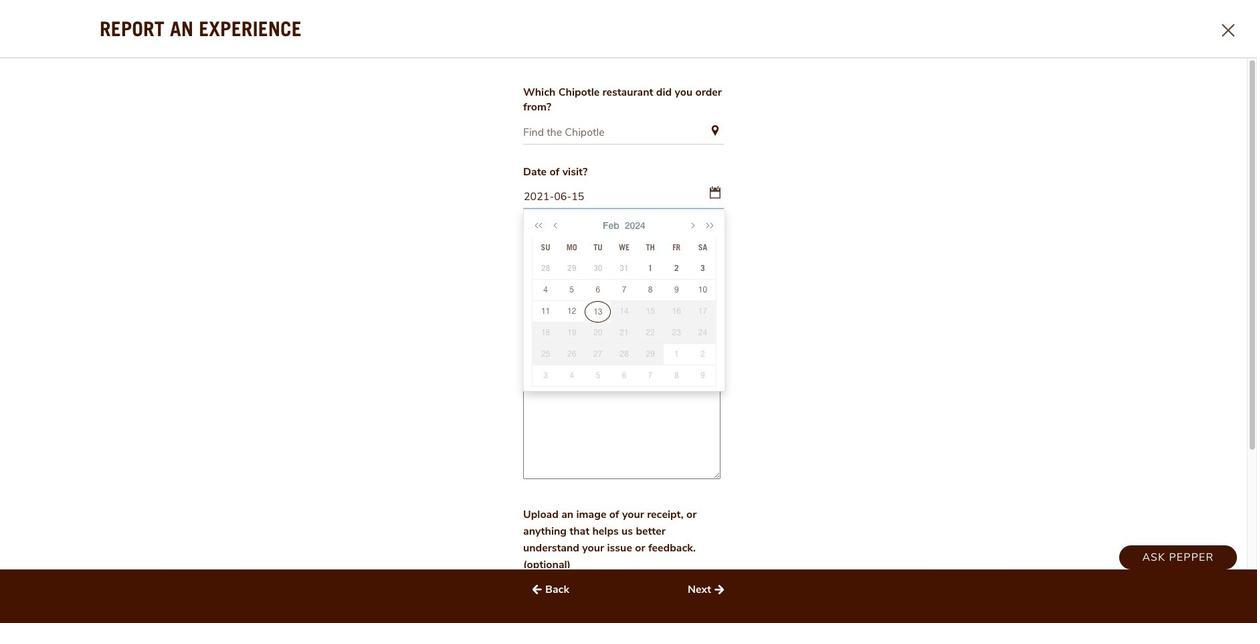 Task type: locate. For each thing, give the bounding box(es) containing it.
None text field
[[523, 308, 724, 327]]

report an experience close image
[[1222, 24, 1235, 37]]

add to bag image
[[1216, 47, 1248, 79]]

double left image
[[535, 219, 548, 231]]

None field
[[523, 125, 724, 144]]

heading
[[1140, 57, 1203, 69]]

left image
[[553, 219, 560, 231]]

back image
[[529, 582, 545, 598]]

find a chipotle image
[[996, 55, 1012, 71]]

sign in image
[[1108, 47, 1140, 79]]

Comment text field
[[523, 372, 721, 479]]



Task type: vqa. For each thing, say whether or not it's contained in the screenshot.
the left our
no



Task type: describe. For each thing, give the bounding box(es) containing it.
next image
[[711, 582, 727, 598]]

double right image
[[701, 219, 714, 231]]

right image
[[689, 219, 695, 231]]

time image
[[710, 244, 721, 255]]

Select time text field
[[523, 244, 724, 267]]

Select a Date text field
[[523, 186, 724, 209]]

chipotle mexican grill image
[[16, 41, 59, 84]]

select a date image
[[710, 186, 721, 199]]



